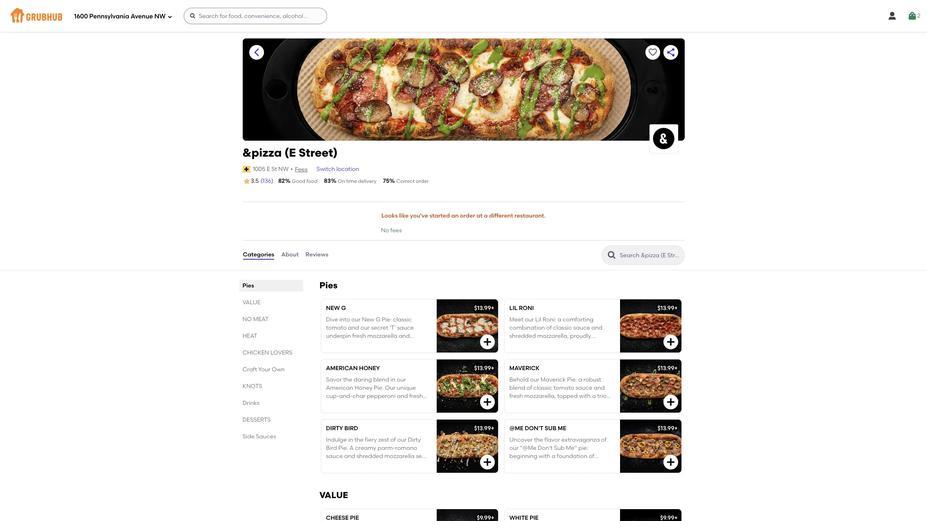 Task type: vqa. For each thing, say whether or not it's contained in the screenshot.
Drinks
yes



Task type: locate. For each thing, give the bounding box(es) containing it.
$13.99 + for maverick
[[658, 365, 678, 372]]

+ for @me don't sub me
[[675, 425, 678, 432]]

knots tab
[[243, 382, 300, 391]]

1 horizontal spatial order
[[460, 213, 475, 220]]

a right at at the top right
[[484, 213, 488, 220]]

• fees
[[291, 166, 308, 173]]

switch
[[317, 166, 335, 173]]

craft your own
[[243, 366, 285, 373]]

&pizza (e street) logo image
[[650, 124, 678, 153]]

dirty bird image
[[437, 420, 498, 473]]

order
[[416, 179, 429, 184], [460, 213, 475, 220]]

1 vertical spatial g
[[376, 316, 381, 323]]

lil roni image
[[620, 300, 682, 353]]

avenue
[[131, 13, 153, 20]]

g
[[341, 305, 346, 312], [376, 316, 381, 323]]

heat tab
[[243, 332, 300, 341]]

your
[[258, 366, 271, 373]]

tomato
[[326, 325, 347, 332]]

0 vertical spatial a
[[484, 213, 488, 220]]

82
[[278, 178, 285, 185]]

@me don't sub me
[[510, 425, 567, 432]]

g right new
[[341, 305, 346, 312]]

yet
[[326, 350, 335, 357]]

75
[[383, 178, 390, 185]]

drinks
[[243, 400, 260, 407]]

like
[[399, 213, 409, 220]]

taste
[[367, 350, 381, 357]]

1600
[[74, 13, 88, 20]]

1 horizontal spatial g
[[376, 316, 381, 323]]

and down sauce
[[399, 333, 410, 340]]

secret
[[371, 325, 388, 332]]

$13.99 + for american honey
[[474, 365, 495, 372]]

1 horizontal spatial a
[[484, 213, 488, 220]]

a inside looks like you've started an order at a different restaurant. button
[[484, 213, 488, 220]]

svg image for new g
[[483, 337, 492, 347]]

value tab
[[243, 298, 300, 307]]

correct
[[397, 179, 415, 184]]

maverick image
[[620, 360, 682, 413]]

underpin
[[326, 333, 351, 340]]

no meat tab
[[243, 315, 300, 324]]

+
[[491, 305, 495, 312], [675, 305, 678, 312], [491, 365, 495, 372], [675, 365, 678, 372], [491, 425, 495, 432], [675, 425, 678, 432]]

timeless
[[396, 341, 419, 348]]

white pie image
[[620, 510, 682, 522]]

order left at at the top right
[[460, 213, 475, 220]]

our right into
[[352, 316, 361, 323]]

st
[[272, 166, 277, 173]]

side sauces
[[243, 433, 276, 440]]

american honey image
[[437, 360, 498, 413]]

nw
[[155, 13, 166, 20], [279, 166, 289, 173]]

0 vertical spatial order
[[416, 179, 429, 184]]

a up "adventure."
[[391, 341, 395, 348]]

$13.99 + for lil roni
[[658, 305, 678, 312]]

0 horizontal spatial value
[[243, 299, 261, 306]]

nw inside main navigation navigation
[[155, 13, 166, 20]]

+ for lil roni
[[675, 305, 678, 312]]

@me
[[510, 425, 524, 432]]

0 horizontal spatial nw
[[155, 13, 166, 20]]

adventure.
[[382, 350, 412, 357]]

+ for dirty bird
[[491, 425, 495, 432]]

$13.99
[[474, 305, 491, 312], [658, 305, 675, 312], [474, 365, 491, 372], [658, 365, 675, 372], [474, 425, 491, 432], [658, 425, 675, 432]]

order right correct
[[416, 179, 429, 184]]

switch location
[[317, 166, 359, 173]]

about
[[281, 252, 299, 259]]

no
[[381, 227, 389, 234]]

pies
[[320, 280, 338, 291], [243, 282, 254, 289]]

me
[[558, 425, 567, 432]]

1 vertical spatial order
[[460, 213, 475, 220]]

star icon image
[[243, 177, 251, 186]]

•
[[291, 166, 293, 173]]

subscription pass image
[[243, 166, 251, 173]]

$13.99 + for dirty bird
[[474, 425, 495, 432]]

1 vertical spatial and
[[399, 333, 410, 340]]

$13.99 + for new g
[[474, 305, 495, 312]]

cheese pie image
[[437, 510, 498, 522]]

no
[[243, 316, 252, 323]]

dive into our new g pie: classic tomato and our secret 't' sauce underpin fresh mozzarella and fragrant basil, creating a timeless yet tantalizing taste adventure.
[[326, 316, 419, 357]]

new
[[326, 305, 340, 312]]

knots
[[243, 383, 262, 390]]

side sauces tab
[[243, 433, 300, 441]]

street)
[[299, 146, 338, 160]]

0 horizontal spatial a
[[391, 341, 395, 348]]

1 horizontal spatial value
[[320, 490, 348, 501]]

1 horizontal spatial nw
[[279, 166, 289, 173]]

$13.99 +
[[474, 305, 495, 312], [658, 305, 678, 312], [474, 365, 495, 372], [658, 365, 678, 372], [474, 425, 495, 432], [658, 425, 678, 432]]

our down new in the bottom left of the page
[[361, 325, 370, 332]]

new g image
[[437, 300, 498, 353]]

0 vertical spatial g
[[341, 305, 346, 312]]

+ for new g
[[491, 305, 495, 312]]

craft your own tab
[[243, 366, 300, 374]]

pennsylvania
[[89, 13, 129, 20]]

pies up value 'tab'
[[243, 282, 254, 289]]

a inside dive into our new g pie: classic tomato and our secret 't' sauce underpin fresh mozzarella and fragrant basil, creating a timeless yet tantalizing taste adventure.
[[391, 341, 395, 348]]

order inside button
[[460, 213, 475, 220]]

$13.99 for new g
[[474, 305, 491, 312]]

no fees
[[381, 227, 402, 234]]

1 vertical spatial nw
[[279, 166, 289, 173]]

nw for 1600 pennsylvania avenue nw
[[155, 13, 166, 20]]

svg image
[[888, 11, 898, 21], [167, 14, 172, 19], [666, 337, 676, 347], [483, 458, 492, 467], [666, 458, 676, 467]]

tantalizing
[[336, 350, 365, 357]]

0 vertical spatial value
[[243, 299, 261, 306]]

you've
[[410, 213, 428, 220]]

nw right avenue
[[155, 13, 166, 20]]

looks like you've started an order at a different restaurant. button
[[381, 207, 546, 225]]

0 vertical spatial nw
[[155, 13, 166, 20]]

started
[[430, 213, 450, 220]]

nw for 1005 e st nw
[[279, 166, 289, 173]]

pies up new
[[320, 280, 338, 291]]

0 horizontal spatial pies
[[243, 282, 254, 289]]

and up fresh
[[348, 325, 359, 332]]

svg image for maverick
[[666, 397, 676, 407]]

0 horizontal spatial and
[[348, 325, 359, 332]]

svg image
[[908, 11, 918, 21], [189, 13, 196, 19], [483, 337, 492, 347], [483, 397, 492, 407], [666, 397, 676, 407]]

nw left •
[[279, 166, 289, 173]]

3.5
[[251, 178, 259, 185]]

(136)
[[261, 178, 273, 185]]

Search for food, convenience, alcohol... search field
[[184, 8, 327, 24]]

1005 e st nw
[[253, 166, 289, 173]]

value
[[243, 299, 261, 306], [320, 490, 348, 501]]

search icon image
[[607, 250, 617, 260]]

1 vertical spatial a
[[391, 341, 395, 348]]

$13.99 for american honey
[[474, 365, 491, 372]]

$13.99 + for @me don't sub me
[[658, 425, 678, 432]]

nw inside button
[[279, 166, 289, 173]]

sauce
[[397, 325, 414, 332]]

1005
[[253, 166, 265, 173]]

meat
[[253, 316, 269, 323]]

sauces
[[256, 433, 276, 440]]

pies tab
[[243, 282, 300, 290]]

craft
[[243, 366, 257, 373]]

value inside 'tab'
[[243, 299, 261, 306]]

basil,
[[351, 341, 365, 348]]

g up the secret
[[376, 316, 381, 323]]

correct order
[[397, 179, 429, 184]]

on time delivery
[[338, 179, 377, 184]]

good
[[292, 179, 305, 184]]



Task type: describe. For each thing, give the bounding box(es) containing it.
about button
[[281, 241, 299, 270]]

dirty
[[326, 425, 343, 432]]

1600 pennsylvania avenue nw
[[74, 13, 166, 20]]

save this restaurant image
[[648, 48, 658, 57]]

svg image for lil roni
[[666, 337, 676, 347]]

side
[[243, 433, 255, 440]]

$13.99 for @me don't sub me
[[658, 425, 675, 432]]

share icon image
[[666, 48, 676, 57]]

+ for maverick
[[675, 365, 678, 372]]

&pizza (e street)
[[243, 146, 338, 160]]

caret left icon image
[[252, 48, 261, 57]]

2 button
[[908, 9, 921, 23]]

american
[[326, 365, 358, 372]]

at
[[477, 213, 483, 220]]

+ for american honey
[[491, 365, 495, 372]]

bird
[[345, 425, 358, 432]]

new g
[[326, 305, 346, 312]]

main navigation navigation
[[0, 0, 928, 32]]

different
[[489, 213, 513, 220]]

time
[[346, 179, 357, 184]]

0 horizontal spatial g
[[341, 305, 346, 312]]

$13.99 for dirty bird
[[474, 425, 491, 432]]

lovers
[[271, 350, 293, 357]]

looks
[[382, 213, 398, 220]]

1 horizontal spatial and
[[399, 333, 410, 340]]

food
[[307, 179, 318, 184]]

lil
[[510, 305, 518, 312]]

fees button
[[295, 165, 308, 174]]

pies inside 'tab'
[[243, 282, 254, 289]]

svg image inside 2 button
[[908, 11, 918, 21]]

maverick
[[510, 365, 540, 372]]

pie:
[[382, 316, 392, 323]]

an
[[452, 213, 459, 220]]

lil roni
[[510, 305, 534, 312]]

honey
[[359, 365, 380, 372]]

0 vertical spatial our
[[352, 316, 361, 323]]

dirty bird
[[326, 425, 358, 432]]

sub
[[545, 425, 557, 432]]

Search &pizza (E Street) search field
[[619, 252, 682, 259]]

svg image for dirty bird
[[483, 458, 492, 467]]

categories
[[243, 252, 274, 259]]

fresh
[[353, 333, 366, 340]]

fees
[[391, 227, 402, 234]]

on
[[338, 179, 345, 184]]

heat
[[243, 333, 257, 340]]

desserts tab
[[243, 416, 300, 424]]

@me don't sub me image
[[620, 420, 682, 473]]

chicken lovers tab
[[243, 349, 300, 357]]

mozzarella
[[368, 333, 398, 340]]

categories button
[[243, 241, 275, 270]]

no meat
[[243, 316, 269, 323]]

e
[[267, 166, 270, 173]]

fees
[[295, 166, 308, 173]]

chicken
[[243, 350, 269, 357]]

$13.99 for lil roni
[[658, 305, 675, 312]]

restaurant.
[[515, 213, 546, 220]]

$13.99 for maverick
[[658, 365, 675, 372]]

american honey
[[326, 365, 380, 372]]

1 vertical spatial our
[[361, 325, 370, 332]]

reviews
[[306, 252, 329, 259]]

desserts
[[243, 417, 271, 424]]

83
[[324, 178, 331, 185]]

fragrant
[[326, 341, 349, 348]]

g inside dive into our new g pie: classic tomato and our secret 't' sauce underpin fresh mozzarella and fragrant basil, creating a timeless yet tantalizing taste adventure.
[[376, 316, 381, 323]]

location
[[337, 166, 359, 173]]

classic
[[393, 316, 412, 323]]

svg image for @me don't sub me
[[666, 458, 676, 467]]

own
[[272, 366, 285, 373]]

delivery
[[358, 179, 377, 184]]

don't
[[525, 425, 544, 432]]

1 vertical spatial value
[[320, 490, 348, 501]]

save this restaurant button
[[646, 45, 660, 60]]

1 horizontal spatial pies
[[320, 280, 338, 291]]

looks like you've started an order at a different restaurant.
[[382, 213, 546, 220]]

roni
[[519, 305, 534, 312]]

reviews button
[[305, 241, 329, 270]]

2
[[918, 12, 921, 19]]

chicken lovers
[[243, 350, 293, 357]]

good food
[[292, 179, 318, 184]]

0 vertical spatial and
[[348, 325, 359, 332]]

&pizza
[[243, 146, 282, 160]]

0 horizontal spatial order
[[416, 179, 429, 184]]

switch location button
[[316, 165, 360, 174]]

creating
[[366, 341, 390, 348]]

drinks tab
[[243, 399, 300, 408]]

new
[[362, 316, 375, 323]]

1005 e st nw button
[[253, 165, 289, 174]]

svg image for american honey
[[483, 397, 492, 407]]

dive
[[326, 316, 338, 323]]

't'
[[390, 325, 396, 332]]

(e
[[285, 146, 296, 160]]



